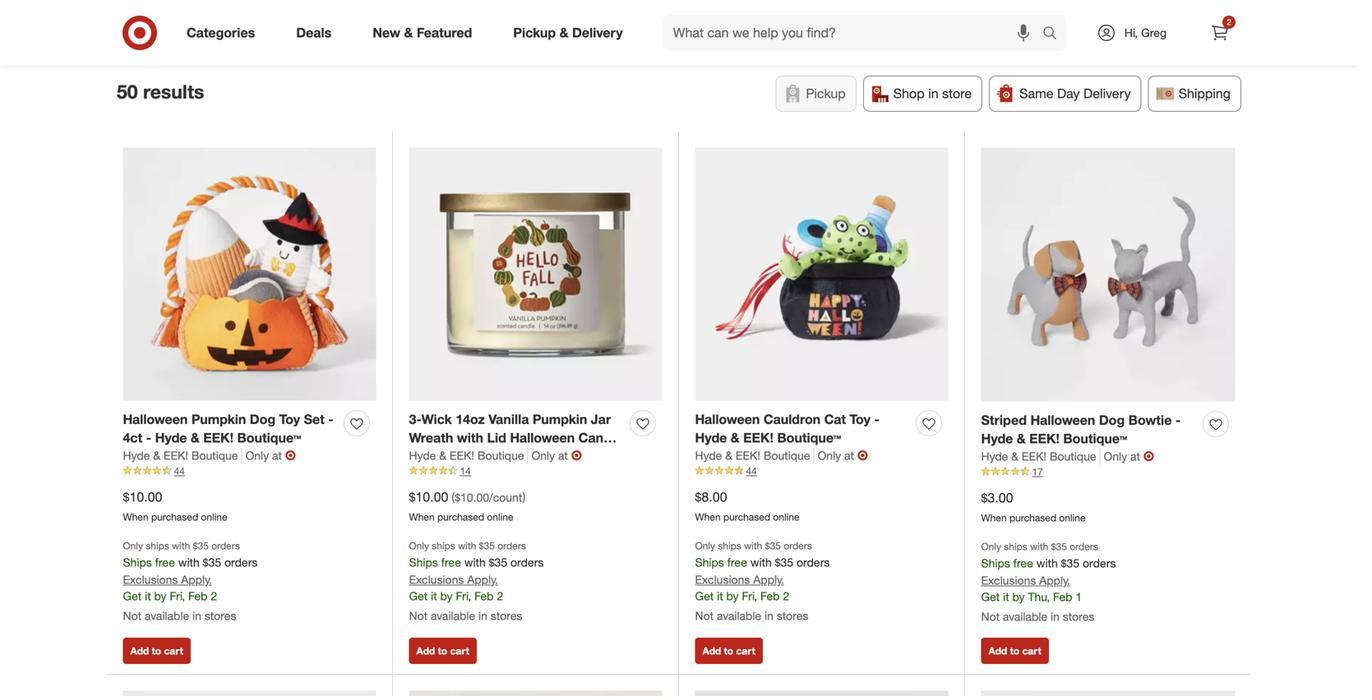 Task type: describe. For each thing, give the bounding box(es) containing it.
halloween cauldron cat toy - hyde & eek! boutique™
[[695, 411, 880, 446]]

only down "cat"
[[818, 449, 841, 463]]

cauldron
[[764, 411, 821, 427]]

when for $8.00
[[695, 511, 721, 523]]

shipping button
[[1148, 76, 1242, 112]]

new
[[373, 25, 400, 41]]

14oz
[[456, 411, 485, 427]]

4ct
[[123, 430, 142, 446]]

new & featured link
[[359, 15, 493, 51]]

apply. for striped halloween dog bowtie - hyde & eek! boutique™
[[1040, 573, 1071, 588]]

3-
[[409, 411, 422, 427]]

get for striped halloween dog bowtie - hyde & eek! boutique™
[[981, 590, 1000, 604]]

17 link
[[981, 465, 1236, 480]]

add for striped halloween dog bowtie - hyde & eek! boutique™
[[989, 645, 1008, 657]]

category button
[[283, 23, 365, 59]]

$8.00
[[695, 489, 727, 505]]

exclusions apply. button for 3-wick 14oz vanilla pumpkin jar wreath with lid halloween candle off-white - hyde & eek! boutique™
[[409, 572, 498, 588]]

wreath
[[409, 430, 453, 446]]

$10.00 ( $10.00 /count ) when purchased online
[[409, 489, 526, 523]]

ships for striped halloween dog bowtie - hyde & eek! boutique™
[[1004, 541, 1028, 553]]

it for halloween cauldron cat toy - hyde & eek! boutique™
[[717, 589, 723, 603]]

by for 3-wick 14oz vanilla pumpkin jar wreath with lid halloween candle off-white - hyde & eek! boutique™
[[440, 589, 453, 603]]

in for 3-wick 14oz vanilla pumpkin jar wreath with lid halloween candle off-white - hyde & eek! boutique™
[[479, 609, 488, 623]]

at for halloween pumpkin dog toy set - 4ct - hyde & eek! boutique™
[[272, 449, 282, 463]]

only down $10.00 ( $10.00 /count ) when purchased online
[[409, 540, 429, 552]]

)
[[523, 491, 526, 505]]

shipping
[[1179, 85, 1231, 101]]

same
[[1020, 85, 1054, 101]]

online for $8.00
[[773, 511, 800, 523]]

purchased inside $10.00 ( $10.00 /count ) when purchased online
[[437, 511, 484, 523]]

stores for $10.00
[[205, 609, 236, 623]]

type
[[386, 33, 414, 49]]

day
[[1057, 85, 1080, 101]]

get for 3-wick 14oz vanilla pumpkin jar wreath with lid halloween candle off-white - hyde & eek! boutique™
[[409, 589, 428, 603]]

pumpkin inside the halloween pumpkin dog toy set - 4ct - hyde & eek! boutique™
[[191, 411, 246, 427]]

free for striped halloween dog bowtie - hyde & eek! boutique™
[[1014, 556, 1034, 571]]

exclusions apply. button for striped halloween dog bowtie - hyde & eek! boutique™
[[981, 573, 1071, 589]]

eek! inside the halloween pumpkin dog toy set - 4ct - hyde & eek! boutique™
[[203, 430, 234, 446]]

apply. for 3-wick 14oz vanilla pumpkin jar wreath with lid halloween candle off-white - hyde & eek! boutique™
[[467, 573, 498, 587]]

1
[[1076, 590, 1082, 604]]

pickup & delivery
[[513, 25, 623, 41]]

17
[[1032, 466, 1043, 478]]

type button
[[372, 23, 428, 59]]

available for halloween pumpkin dog toy set - 4ct - hyde & eek! boutique™
[[145, 609, 189, 623]]

add to cart for 3-wick 14oz vanilla pumpkin jar wreath with lid halloween candle off-white - hyde & eek! boutique™
[[416, 645, 469, 657]]

& inside striped halloween dog bowtie - hyde & eek! boutique™
[[1017, 431, 1026, 447]]

get for halloween cauldron cat toy - hyde & eek! boutique™
[[695, 589, 714, 603]]

by for halloween pumpkin dog toy set - 4ct - hyde & eek! boutique™
[[154, 589, 167, 603]]

ships for halloween cauldron cat toy - hyde & eek! boutique™
[[695, 555, 724, 570]]

fri, for boutique™
[[170, 589, 185, 603]]

available for halloween cauldron cat toy - hyde & eek! boutique™
[[717, 609, 762, 623]]

jar
[[591, 411, 611, 427]]

halloween inside 3-wick 14oz vanilla pumpkin jar wreath with lid halloween candle off-white - hyde & eek! boutique™
[[510, 430, 575, 446]]

price
[[448, 33, 478, 49]]

cat
[[824, 411, 846, 427]]

by for halloween cauldron cat toy - hyde & eek! boutique™
[[727, 589, 739, 603]]

filter button
[[117, 23, 193, 59]]

¬ for halloween cauldron cat toy - hyde & eek! boutique™
[[858, 448, 868, 464]]

guest rating
[[513, 33, 590, 49]]

14
[[460, 465, 471, 477]]

feb for 3-wick 14oz vanilla pumpkin jar wreath with lid halloween candle off-white - hyde & eek! boutique™
[[475, 589, 494, 603]]

only ships with $35 orders ships free with $35 orders exclusions apply. get it by thu, feb 1 not available in stores
[[981, 541, 1116, 624]]

2 for halloween pumpkin dog toy set - 4ct - hyde & eek! boutique™
[[211, 589, 217, 603]]

results
[[143, 80, 204, 103]]

exclusions apply. button for halloween pumpkin dog toy set - 4ct - hyde & eek! boutique™
[[123, 572, 212, 588]]

new & featured
[[373, 25, 472, 41]]

same day delivery button
[[989, 76, 1142, 112]]

boutique™ inside 3-wick 14oz vanilla pumpkin jar wreath with lid halloween candle off-white - hyde & eek! boutique™
[[409, 468, 473, 484]]

online inside $10.00 ( $10.00 /count ) when purchased online
[[487, 511, 514, 523]]

by for striped halloween dog bowtie - hyde & eek! boutique™
[[1013, 590, 1025, 604]]

guest rating button
[[499, 23, 603, 59]]

shop in store
[[894, 85, 972, 101]]

hyde & eek! boutique only at ¬ for halloween
[[981, 449, 1154, 465]]

boutique for pumpkin
[[192, 449, 238, 463]]

not for halloween pumpkin dog toy set - 4ct - hyde & eek! boutique™
[[123, 609, 141, 623]]

fpo/apo
[[624, 33, 682, 49]]

halloween pumpkin dog toy set - 4ct - hyde & eek! boutique™ link
[[123, 410, 338, 448]]

boutique™ inside halloween cauldron cat toy - hyde & eek! boutique™
[[777, 430, 841, 446]]

only inside the only ships with $35 orders ships free with $35 orders exclusions apply. get it by thu, feb 1 not available in stores
[[981, 541, 1002, 553]]

2 link
[[1202, 15, 1238, 51]]

feb for halloween pumpkin dog toy set - 4ct - hyde & eek! boutique™
[[188, 589, 208, 603]]

eek! inside striped halloween dog bowtie - hyde & eek! boutique™
[[1030, 431, 1060, 447]]

ships for halloween pumpkin dog toy set - 4ct - hyde & eek! boutique™
[[146, 540, 169, 552]]

same day delivery
[[1020, 85, 1131, 101]]

purchased for $10.00
[[151, 511, 198, 523]]

boutique for wick
[[478, 449, 524, 463]]

add for halloween cauldron cat toy - hyde & eek! boutique™
[[703, 645, 721, 657]]

cart for 3-wick 14oz vanilla pumpkin jar wreath with lid halloween candle off-white - hyde & eek! boutique™
[[450, 645, 469, 657]]

when for $3.00
[[981, 512, 1007, 524]]

get for halloween pumpkin dog toy set - 4ct - hyde & eek! boutique™
[[123, 589, 142, 603]]

halloween pumpkin dog toy set - 4ct - hyde & eek! boutique™
[[123, 411, 334, 446]]

ships for halloween pumpkin dog toy set - 4ct - hyde & eek! boutique™
[[123, 555, 152, 570]]

deals
[[296, 25, 332, 41]]

feb for striped halloween dog bowtie - hyde & eek! boutique™
[[1053, 590, 1073, 604]]

striped halloween dog bowtie - hyde & eek! boutique™
[[981, 412, 1181, 447]]

$3.00
[[981, 490, 1014, 506]]

cart for striped halloween dog bowtie - hyde & eek! boutique™
[[1022, 645, 1042, 657]]

wick
[[422, 411, 452, 427]]

striped halloween dog bowtie - hyde & eek! boutique™ link
[[981, 411, 1197, 449]]

lid
[[487, 430, 506, 446]]

fpo/apo button
[[610, 23, 695, 59]]

add to cart for striped halloween dog bowtie - hyde & eek! boutique™
[[989, 645, 1042, 657]]

boutique for cauldron
[[764, 449, 810, 463]]

50 results
[[117, 80, 204, 103]]

it for 3-wick 14oz vanilla pumpkin jar wreath with lid halloween candle off-white - hyde & eek! boutique™
[[431, 589, 437, 603]]

14 link
[[409, 464, 662, 479]]

- right set
[[328, 411, 334, 427]]

white
[[433, 449, 469, 465]]

category
[[297, 33, 351, 49]]

at for halloween cauldron cat toy - hyde & eek! boutique™
[[845, 449, 854, 463]]

halloween inside striped halloween dog bowtie - hyde & eek! boutique™
[[1031, 412, 1096, 428]]

pickup & delivery link
[[499, 15, 644, 51]]

¬ for halloween pumpkin dog toy set - 4ct - hyde & eek! boutique™
[[285, 448, 296, 464]]

$10.00 when purchased online
[[123, 489, 227, 523]]

toy for set
[[279, 411, 300, 427]]

exclusions apply. button for halloween cauldron cat toy - hyde & eek! boutique™
[[695, 572, 784, 588]]

categories
[[187, 25, 255, 41]]

add to cart button for halloween cauldron cat toy - hyde & eek! boutique™
[[695, 638, 763, 664]]

only ships with $35 orders ships free with $35 orders exclusions apply. get it by fri, feb 2 not available in stores for boutique™
[[123, 540, 258, 623]]

not for striped halloween dog bowtie - hyde & eek! boutique™
[[981, 610, 1000, 624]]

exclusions for halloween cauldron cat toy - hyde & eek! boutique™
[[695, 573, 750, 587]]

shop in store button
[[863, 76, 983, 112]]

dog for toy
[[250, 411, 276, 427]]

44 link for cat
[[695, 464, 949, 479]]

featured
[[417, 25, 472, 41]]

at for striped halloween dog bowtie - hyde & eek! boutique™
[[1131, 449, 1140, 464]]

to for 3-wick 14oz vanilla pumpkin jar wreath with lid halloween candle off-white - hyde & eek! boutique™
[[438, 645, 447, 657]]

hyde inside 3-wick 14oz vanilla pumpkin jar wreath with lid halloween candle off-white - hyde & eek! boutique™
[[481, 449, 513, 465]]

only down the $8.00
[[695, 540, 715, 552]]

eek! inside halloween cauldron cat toy - hyde & eek! boutique™
[[743, 430, 774, 446]]

44 for $10.00
[[174, 465, 185, 477]]

44 link for dog
[[123, 464, 376, 479]]

cart for halloween cauldron cat toy - hyde & eek! boutique™
[[736, 645, 756, 657]]

deals link
[[282, 15, 352, 51]]



Task type: locate. For each thing, give the bounding box(es) containing it.
halloween pineapple cat costume - hyde & eek! boutique™ image
[[409, 691, 662, 696], [409, 691, 662, 696]]

3 only ships with $35 orders ships free with $35 orders exclusions apply. get it by fri, feb 2 not available in stores from the left
[[695, 540, 830, 623]]

3 add from the left
[[703, 645, 721, 657]]

not inside the only ships with $35 orders ships free with $35 orders exclusions apply. get it by thu, feb 1 not available in stores
[[981, 610, 1000, 624]]

filter
[[152, 33, 181, 49]]

apply. up the thu,
[[1040, 573, 1071, 588]]

in for halloween pumpkin dog toy set - 4ct - hyde & eek! boutique™
[[192, 609, 201, 623]]

when inside the $3.00 when purchased online
[[981, 512, 1007, 524]]

exclusions down $10.00 when purchased online
[[123, 573, 178, 587]]

by inside the only ships with $35 orders ships free with $35 orders exclusions apply. get it by thu, feb 1 not available in stores
[[1013, 590, 1025, 604]]

- right 4ct
[[146, 430, 151, 446]]

exclusions down "$8.00 when purchased online"
[[695, 573, 750, 587]]

striped halloween dog bowtie - hyde & eek! boutique™ image
[[981, 147, 1236, 402], [981, 147, 1236, 402]]

2
[[1227, 17, 1232, 27], [211, 589, 217, 603], [497, 589, 503, 603], [783, 589, 790, 603]]

orders
[[212, 540, 240, 552], [498, 540, 526, 552], [784, 540, 812, 552], [1070, 541, 1098, 553], [224, 555, 258, 570], [511, 555, 544, 570], [797, 555, 830, 570], [1083, 556, 1116, 571]]

halloween up 4ct
[[123, 411, 188, 427]]

3 fri, from the left
[[742, 589, 757, 603]]

halloween cauldron cat toy - hyde & eek! boutique™ link
[[695, 410, 910, 448]]

1 horizontal spatial pickup
[[806, 85, 846, 101]]

it
[[145, 589, 151, 603], [431, 589, 437, 603], [717, 589, 723, 603], [1003, 590, 1009, 604]]

¬ for striped halloween dog bowtie - hyde & eek! boutique™
[[1144, 449, 1154, 465]]

1 44 from the left
[[174, 465, 185, 477]]

when
[[123, 511, 149, 523], [409, 511, 435, 523], [695, 511, 721, 523], [981, 512, 1007, 524]]

0 horizontal spatial pumpkin
[[191, 411, 246, 427]]

hyde
[[155, 430, 187, 446], [695, 430, 727, 446], [981, 431, 1013, 447], [123, 449, 150, 463], [409, 449, 436, 463], [695, 449, 722, 463], [481, 449, 513, 465], [981, 449, 1008, 464]]

3 to from the left
[[724, 645, 734, 657]]

ships for 3-wick 14oz vanilla pumpkin jar wreath with lid halloween candle off-white - hyde & eek! boutique™
[[409, 555, 438, 570]]

1 horizontal spatial delivery
[[1084, 85, 1131, 101]]

1 to from the left
[[152, 645, 161, 657]]

& inside 3-wick 14oz vanilla pumpkin jar wreath with lid halloween candle off-white - hyde & eek! boutique™
[[517, 449, 526, 465]]

add to cart button for striped halloween dog bowtie - hyde & eek! boutique™
[[981, 638, 1049, 664]]

pickup button
[[776, 76, 857, 112]]

pickup inside button
[[806, 85, 846, 101]]

apply.
[[181, 573, 212, 587], [467, 573, 498, 587], [753, 573, 784, 587], [1040, 573, 1071, 588]]

hyde & eek! boutique only at ¬
[[123, 448, 296, 464], [409, 448, 582, 464], [695, 448, 868, 464], [981, 449, 1154, 465]]

ships down the $8.00
[[695, 555, 724, 570]]

when down the $8.00
[[695, 511, 721, 523]]

halloween inside the halloween pumpkin dog toy set - 4ct - hyde & eek! boutique™
[[123, 411, 188, 427]]

when down $3.00
[[981, 512, 1007, 524]]

stores for $8.00
[[777, 609, 809, 623]]

toy left set
[[279, 411, 300, 427]]

to for striped halloween dog bowtie - hyde & eek! boutique™
[[1010, 645, 1020, 657]]

get
[[123, 589, 142, 603], [409, 589, 428, 603], [695, 589, 714, 603], [981, 590, 1000, 604]]

boutique down halloween cauldron cat toy - hyde & eek! boutique™
[[764, 449, 810, 463]]

¬ for 3-wick 14oz vanilla pumpkin jar wreath with lid halloween candle off-white - hyde & eek! boutique™
[[571, 448, 582, 464]]

2 toy from the left
[[850, 411, 871, 427]]

dog
[[250, 411, 276, 427], [1099, 412, 1125, 428]]

ships inside the only ships with $35 orders ships free with $35 orders exclusions apply. get it by thu, feb 1 not available in stores
[[1004, 541, 1028, 553]]

it for striped halloween dog bowtie - hyde & eek! boutique™
[[1003, 590, 1009, 604]]

free down "$8.00 when purchased online"
[[727, 555, 747, 570]]

3-wick 14oz vanilla pumpkin jar wreath with lid halloween candle off-white - hyde & eek! boutique™ link
[[409, 410, 624, 484]]

2 fri, from the left
[[456, 589, 471, 603]]

(
[[452, 491, 455, 505]]

online for $10.00
[[201, 511, 227, 523]]

eek! inside 3-wick 14oz vanilla pumpkin jar wreath with lid halloween candle off-white - hyde & eek! boutique™
[[530, 449, 560, 465]]

3 add to cart from the left
[[703, 645, 756, 657]]

1 pumpkin from the left
[[191, 411, 246, 427]]

hyde inside halloween cauldron cat toy - hyde & eek! boutique™
[[695, 430, 727, 446]]

$10.00 for 3-wick 14oz vanilla pumpkin jar wreath with lid halloween candle off-white - hyde & eek! boutique™
[[409, 489, 449, 505]]

ships down $3.00
[[981, 556, 1010, 571]]

cart for halloween pumpkin dog toy set - 4ct - hyde & eek! boutique™
[[164, 645, 183, 657]]

2 only ships with $35 orders ships free with $35 orders exclusions apply. get it by fri, feb 2 not available in stores from the left
[[409, 540, 544, 623]]

fri, for off-
[[456, 589, 471, 603]]

when for $10.00
[[123, 511, 149, 523]]

hyde & eek! boutique only at ¬ for wick
[[409, 448, 582, 464]]

available for striped halloween dog bowtie - hyde & eek! boutique™
[[1003, 610, 1048, 624]]

with
[[457, 430, 484, 446], [172, 540, 190, 552], [458, 540, 476, 552], [744, 540, 763, 552], [1030, 541, 1049, 553], [178, 555, 200, 570], [464, 555, 486, 570], [751, 555, 772, 570], [1037, 556, 1058, 571]]

sort button
[[200, 23, 276, 59]]

halloween inside halloween cauldron cat toy - hyde & eek! boutique™
[[695, 411, 760, 427]]

hyde & eek! boutique link for cauldron
[[695, 448, 815, 464]]

4 add to cart from the left
[[989, 645, 1042, 657]]

hyde & eek! boutique only at ¬ down "lid"
[[409, 448, 582, 464]]

- right bowtie
[[1176, 412, 1181, 428]]

purchased inside the $3.00 when purchased online
[[1010, 512, 1057, 524]]

greg
[[1141, 25, 1167, 40]]

1 only ships with $35 orders ships free with $35 orders exclusions apply. get it by fri, feb 2 not available in stores from the left
[[123, 540, 258, 623]]

in for striped halloween dog bowtie - hyde & eek! boutique™
[[1051, 610, 1060, 624]]

boutique down striped halloween dog bowtie - hyde & eek! boutique™ on the bottom of the page
[[1050, 449, 1097, 464]]

2 add to cart from the left
[[416, 645, 469, 657]]

online inside "$8.00 when purchased online"
[[773, 511, 800, 523]]

3-wick 14oz vanilla pumpkin jar wreath with lid halloween candle off-white - hyde & eek! boutique™ image
[[409, 147, 662, 401], [409, 147, 662, 401]]

boutique™ inside striped halloween dog bowtie - hyde & eek! boutique™
[[1064, 431, 1128, 447]]

ships down the $3.00 when purchased online
[[1004, 541, 1028, 553]]

¬ down bowtie
[[1144, 449, 1154, 465]]

ships down "$8.00 when purchased online"
[[718, 540, 742, 552]]

purchased
[[151, 511, 198, 523], [437, 511, 484, 523], [724, 511, 771, 523], [1010, 512, 1057, 524]]

hi, greg
[[1125, 25, 1167, 40]]

dog left set
[[250, 411, 276, 427]]

at up "17" link
[[1131, 449, 1140, 464]]

ships down $10.00 when purchased online
[[123, 555, 152, 570]]

hyde & eek! boutique link up 17
[[981, 449, 1101, 465]]

$10.00
[[123, 489, 162, 505], [409, 489, 449, 505], [455, 491, 489, 505]]

halloween pumpkin dog toy set - 4ct - hyde & eek! boutique™ image
[[123, 147, 376, 401], [123, 147, 376, 401]]

shop
[[894, 85, 925, 101]]

hyde & eek! boutique link
[[123, 448, 242, 464], [409, 448, 528, 464], [695, 448, 815, 464], [981, 449, 1101, 465]]

rating
[[551, 33, 590, 49]]

free inside the only ships with $35 orders ships free with $35 orders exclusions apply. get it by thu, feb 1 not available in stores
[[1014, 556, 1034, 571]]

ships for striped halloween dog bowtie - hyde & eek! boutique™
[[981, 556, 1010, 571]]

toy right "cat"
[[850, 411, 871, 427]]

hyde & eek! boutique link up $10.00 when purchased online
[[123, 448, 242, 464]]

add to cart button
[[123, 638, 191, 664], [409, 638, 477, 664], [695, 638, 763, 664], [981, 638, 1049, 664]]

2 pumpkin from the left
[[533, 411, 587, 427]]

hyde & eek! boutique link for halloween
[[981, 449, 1101, 465]]

hyde & eek! boutique only at ¬ down the halloween pumpkin dog toy set - 4ct - hyde & eek! boutique™
[[123, 448, 296, 464]]

exclusions apply. button down $10.00 ( $10.00 /count ) when purchased online
[[409, 572, 498, 588]]

free
[[155, 555, 175, 570], [441, 555, 461, 570], [727, 555, 747, 570], [1014, 556, 1034, 571]]

50
[[117, 80, 138, 103]]

1 horizontal spatial toy
[[850, 411, 871, 427]]

-
[[328, 411, 334, 427], [874, 411, 880, 427], [1176, 412, 1181, 428], [146, 430, 151, 446], [472, 449, 478, 465]]

delivery for same day delivery
[[1084, 85, 1131, 101]]

exclusions apply. button down $10.00 when purchased online
[[123, 572, 212, 588]]

hyde & eek! boutique only at ¬ down halloween cauldron cat toy - hyde & eek! boutique™
[[695, 448, 868, 464]]

4 to from the left
[[1010, 645, 1020, 657]]

online inside the $3.00 when purchased online
[[1059, 512, 1086, 524]]

halloween graphic spider dog and cat t-shirt - black - hyde & eek! boutique™ image
[[981, 691, 1236, 696], [981, 691, 1236, 696]]

free down $10.00 when purchased online
[[155, 555, 175, 570]]

only down halloween pumpkin dog toy set - 4ct - hyde & eek! boutique™ link
[[246, 449, 269, 463]]

1 horizontal spatial $10.00
[[409, 489, 449, 505]]

2 44 from the left
[[746, 465, 757, 477]]

44 up $10.00 when purchased online
[[174, 465, 185, 477]]

2 horizontal spatial only ships with $35 orders ships free with $35 orders exclusions apply. get it by fri, feb 2 not available in stores
[[695, 540, 830, 623]]

exclusions for striped halloween dog bowtie - hyde & eek! boutique™
[[981, 573, 1036, 588]]

2 cart from the left
[[450, 645, 469, 657]]

at down "cat"
[[845, 449, 854, 463]]

search
[[1035, 26, 1075, 42]]

$10.00 left (
[[409, 489, 449, 505]]

apply. down $10.00 ( $10.00 /count ) when purchased online
[[467, 573, 498, 587]]

1 vertical spatial delivery
[[1084, 85, 1131, 101]]

1 horizontal spatial only ships with $35 orders ships free with $35 orders exclusions apply. get it by fri, feb 2 not available in stores
[[409, 540, 544, 623]]

vanilla
[[489, 411, 529, 427]]

store
[[942, 85, 972, 101]]

price button
[[434, 23, 492, 59]]

pumpkin inside 3-wick 14oz vanilla pumpkin jar wreath with lid halloween candle off-white - hyde & eek! boutique™
[[533, 411, 587, 427]]

apply. down "$8.00 when purchased online"
[[753, 573, 784, 587]]

3 add to cart button from the left
[[695, 638, 763, 664]]

guest
[[513, 33, 548, 49]]

halloween left cauldron
[[695, 411, 760, 427]]

skeleton glow reflective dog and cat harness - hyde & eek! boutique™ image
[[695, 691, 949, 696], [695, 691, 949, 696]]

get inside the only ships with $35 orders ships free with $35 orders exclusions apply. get it by thu, feb 1 not available in stores
[[981, 590, 1000, 604]]

apply. inside the only ships with $35 orders ships free with $35 orders exclusions apply. get it by thu, feb 1 not available in stores
[[1040, 573, 1071, 588]]

toy inside the halloween pumpkin dog toy set - 4ct - hyde & eek! boutique™
[[279, 411, 300, 427]]

set
[[304, 411, 325, 427]]

in
[[928, 85, 939, 101], [192, 609, 201, 623], [479, 609, 488, 623], [765, 609, 774, 623], [1051, 610, 1060, 624]]

$10.00 down 4ct
[[123, 489, 162, 505]]

- inside striped halloween dog bowtie - hyde & eek! boutique™
[[1176, 412, 1181, 428]]

when inside $10.00 when purchased online
[[123, 511, 149, 523]]

$3.00 when purchased online
[[981, 490, 1086, 524]]

in inside the only ships with $35 orders ships free with $35 orders exclusions apply. get it by thu, feb 1 not available in stores
[[1051, 610, 1060, 624]]

0 horizontal spatial 44
[[174, 465, 185, 477]]

purchased inside $10.00 when purchased online
[[151, 511, 198, 523]]

only down $3.00
[[981, 541, 1002, 553]]

What can we help you find? suggestions appear below search field
[[663, 15, 1047, 51]]

add to cart for halloween pumpkin dog toy set - 4ct - hyde & eek! boutique™
[[130, 645, 183, 657]]

1 fri, from the left
[[170, 589, 185, 603]]

44 link
[[123, 464, 376, 479], [695, 464, 949, 479]]

0 horizontal spatial pickup
[[513, 25, 556, 41]]

0 vertical spatial pickup
[[513, 25, 556, 41]]

1 horizontal spatial 44 link
[[695, 464, 949, 479]]

ships down $10.00 ( $10.00 /count ) when purchased online
[[432, 540, 455, 552]]

pumpkin
[[191, 411, 246, 427], [533, 411, 587, 427]]

add to cart button for halloween pumpkin dog toy set - 4ct - hyde & eek! boutique™
[[123, 638, 191, 664]]

/count
[[489, 491, 523, 505]]

add to cart
[[130, 645, 183, 657], [416, 645, 469, 657], [703, 645, 756, 657], [989, 645, 1042, 657]]

3 cart from the left
[[736, 645, 756, 657]]

snakes halloween plush dog toy - hyde & eek! boutique™ image
[[123, 691, 376, 696], [123, 691, 376, 696]]

ships
[[123, 555, 152, 570], [409, 555, 438, 570], [695, 555, 724, 570], [981, 556, 1010, 571]]

4 add from the left
[[989, 645, 1008, 657]]

only ships with $35 orders ships free with $35 orders exclusions apply. get it by fri, feb 2 not available in stores down $10.00 when purchased online
[[123, 540, 258, 623]]

hyde inside the halloween pumpkin dog toy set - 4ct - hyde & eek! boutique™
[[155, 430, 187, 446]]

hyde & eek! boutique only at ¬ down striped halloween dog bowtie - hyde & eek! boutique™ on the bottom of the page
[[981, 449, 1154, 465]]

0 vertical spatial delivery
[[572, 25, 623, 41]]

44 link down halloween cauldron cat toy - hyde & eek! boutique™ 'link'
[[695, 464, 949, 479]]

1 cart from the left
[[164, 645, 183, 657]]

apply. for halloween cauldron cat toy - hyde & eek! boutique™
[[753, 573, 784, 587]]

only up "17" link
[[1104, 449, 1127, 464]]

only ships with $35 orders ships free with $35 orders exclusions apply. get it by fri, feb 2 not available in stores
[[123, 540, 258, 623], [409, 540, 544, 623], [695, 540, 830, 623]]

- inside 3-wick 14oz vanilla pumpkin jar wreath with lid halloween candle off-white - hyde & eek! boutique™
[[472, 449, 478, 465]]

eek!
[[203, 430, 234, 446], [743, 430, 774, 446], [1030, 431, 1060, 447], [164, 449, 188, 463], [450, 449, 474, 463], [736, 449, 761, 463], [530, 449, 560, 465], [1022, 449, 1047, 464]]

- right "cat"
[[874, 411, 880, 427]]

44 for $8.00
[[746, 465, 757, 477]]

0 horizontal spatial delivery
[[572, 25, 623, 41]]

only up 14 link
[[532, 449, 555, 463]]

available
[[145, 609, 189, 623], [431, 609, 475, 623], [717, 609, 762, 623], [1003, 610, 1048, 624]]

striped
[[981, 412, 1027, 428]]

sort
[[237, 33, 262, 49]]

candle
[[579, 430, 623, 446]]

delivery
[[572, 25, 623, 41], [1084, 85, 1131, 101]]

1 vertical spatial pickup
[[806, 85, 846, 101]]

1 horizontal spatial fri,
[[456, 589, 471, 603]]

when inside "$8.00 when purchased online"
[[695, 511, 721, 523]]

$10.00 inside $10.00 when purchased online
[[123, 489, 162, 505]]

¬ down the halloween pumpkin dog toy set - 4ct - hyde & eek! boutique™
[[285, 448, 296, 464]]

when down "off-"
[[409, 511, 435, 523]]

exclusions apply. button down "$8.00 when purchased online"
[[695, 572, 784, 588]]

online inside $10.00 when purchased online
[[201, 511, 227, 523]]

44 link down halloween pumpkin dog toy set - 4ct - hyde & eek! boutique™ link
[[123, 464, 376, 479]]

feb for halloween cauldron cat toy - hyde & eek! boutique™
[[761, 589, 780, 603]]

¬ down candle
[[571, 448, 582, 464]]

$10.00 down 14
[[455, 491, 489, 505]]

halloween
[[123, 411, 188, 427], [695, 411, 760, 427], [1031, 412, 1096, 428], [510, 430, 575, 446]]

pickup for pickup
[[806, 85, 846, 101]]

pickup for pickup & delivery
[[513, 25, 556, 41]]

0 horizontal spatial $10.00
[[123, 489, 162, 505]]

toy inside halloween cauldron cat toy - hyde & eek! boutique™
[[850, 411, 871, 427]]

it for halloween pumpkin dog toy set - 4ct - hyde & eek! boutique™
[[145, 589, 151, 603]]

only ships with $35 orders ships free with $35 orders exclusions apply. get it by fri, feb 2 not available in stores down "$8.00 when purchased online"
[[695, 540, 830, 623]]

ships for halloween cauldron cat toy - hyde & eek! boutique™
[[718, 540, 742, 552]]

bowtie
[[1129, 412, 1172, 428]]

cart
[[164, 645, 183, 657], [450, 645, 469, 657], [736, 645, 756, 657], [1022, 645, 1042, 657]]

thu,
[[1028, 590, 1050, 604]]

0 horizontal spatial dog
[[250, 411, 276, 427]]

free up the thu,
[[1014, 556, 1034, 571]]

2 horizontal spatial $10.00
[[455, 491, 489, 505]]

dog inside the halloween pumpkin dog toy set - 4ct - hyde & eek! boutique™
[[250, 411, 276, 427]]

free down $10.00 ( $10.00 /count ) when purchased online
[[441, 555, 461, 570]]

hyde & eek! boutique only at ¬ for pumpkin
[[123, 448, 296, 464]]

off-
[[409, 449, 433, 465]]

exclusions inside the only ships with $35 orders ships free with $35 orders exclusions apply. get it by thu, feb 1 not available in stores
[[981, 573, 1036, 588]]

dog inside striped halloween dog bowtie - hyde & eek! boutique™
[[1099, 412, 1125, 428]]

- inside halloween cauldron cat toy - hyde & eek! boutique™
[[874, 411, 880, 427]]

add to cart for halloween cauldron cat toy - hyde & eek! boutique™
[[703, 645, 756, 657]]

4 add to cart button from the left
[[981, 638, 1049, 664]]

add to cart button for 3-wick 14oz vanilla pumpkin jar wreath with lid halloween candle off-white - hyde & eek! boutique™
[[409, 638, 477, 664]]

to for halloween cauldron cat toy - hyde & eek! boutique™
[[724, 645, 734, 657]]

boutique for halloween
[[1050, 449, 1097, 464]]

online
[[201, 511, 227, 523], [487, 511, 514, 523], [773, 511, 800, 523], [1059, 512, 1086, 524]]

0 horizontal spatial only ships with $35 orders ships free with $35 orders exclusions apply. get it by fri, feb 2 not available in stores
[[123, 540, 258, 623]]

0 horizontal spatial fri,
[[170, 589, 185, 603]]

hyde & eek! boutique only at ¬ for cauldron
[[695, 448, 868, 464]]

exclusions up the thu,
[[981, 573, 1036, 588]]

fri,
[[170, 589, 185, 603], [456, 589, 471, 603], [742, 589, 757, 603]]

purchased for $8.00
[[724, 511, 771, 523]]

add
[[130, 645, 149, 657], [416, 645, 435, 657], [703, 645, 721, 657], [989, 645, 1008, 657]]

44 up "$8.00 when purchased online"
[[746, 465, 757, 477]]

2 add to cart button from the left
[[409, 638, 477, 664]]

boutique
[[192, 449, 238, 463], [478, 449, 524, 463], [764, 449, 810, 463], [1050, 449, 1097, 464]]

exclusions down $10.00 ( $10.00 /count ) when purchased online
[[409, 573, 464, 587]]

2 horizontal spatial fri,
[[742, 589, 757, 603]]

delivery for pickup & delivery
[[572, 25, 623, 41]]

44
[[174, 465, 185, 477], [746, 465, 757, 477]]

exclusions for halloween pumpkin dog toy set - 4ct - hyde & eek! boutique™
[[123, 573, 178, 587]]

free for 3-wick 14oz vanilla pumpkin jar wreath with lid halloween candle off-white - hyde & eek! boutique™
[[441, 555, 461, 570]]

only
[[246, 449, 269, 463], [532, 449, 555, 463], [818, 449, 841, 463], [1104, 449, 1127, 464], [123, 540, 143, 552], [409, 540, 429, 552], [695, 540, 715, 552], [981, 541, 1002, 553]]

hyde & eek! boutique link up 14
[[409, 448, 528, 464]]

¬
[[285, 448, 296, 464], [571, 448, 582, 464], [858, 448, 868, 464], [1144, 449, 1154, 465]]

exclusions apply. button up the thu,
[[981, 573, 1071, 589]]

dog left bowtie
[[1099, 412, 1125, 428]]

1 toy from the left
[[279, 411, 300, 427]]

2 to from the left
[[438, 645, 447, 657]]

categories link
[[173, 15, 276, 51]]

ships down $10.00 when purchased online
[[146, 540, 169, 552]]

ships for 3-wick 14oz vanilla pumpkin jar wreath with lid halloween candle off-white - hyde & eek! boutique™
[[432, 540, 455, 552]]

free for halloween cauldron cat toy - hyde & eek! boutique™
[[727, 555, 747, 570]]

stores for $3.00
[[1063, 610, 1095, 624]]

3-wick 14oz vanilla pumpkin jar wreath with lid halloween candle off-white - hyde & eek! boutique™
[[409, 411, 623, 484]]

1 add to cart from the left
[[130, 645, 183, 657]]

2 for 3-wick 14oz vanilla pumpkin jar wreath with lid halloween candle off-white - hyde & eek! boutique™
[[497, 589, 503, 603]]

when inside $10.00 ( $10.00 /count ) when purchased online
[[409, 511, 435, 523]]

ships
[[146, 540, 169, 552], [432, 540, 455, 552], [718, 540, 742, 552], [1004, 541, 1028, 553]]

in for halloween cauldron cat toy - hyde & eek! boutique™
[[765, 609, 774, 623]]

to for halloween pumpkin dog toy set - 4ct - hyde & eek! boutique™
[[152, 645, 161, 657]]

not for halloween cauldron cat toy - hyde & eek! boutique™
[[695, 609, 714, 623]]

only ships with $35 orders ships free with $35 orders exclusions apply. get it by fri, feb 2 not available in stores for off-
[[409, 540, 544, 623]]

hyde & eek! boutique link for wick
[[409, 448, 528, 464]]

purchased inside "$8.00 when purchased online"
[[724, 511, 771, 523]]

feb inside the only ships with $35 orders ships free with $35 orders exclusions apply. get it by thu, feb 1 not available in stores
[[1053, 590, 1073, 604]]

$8.00 when purchased online
[[695, 489, 800, 523]]

- right 14
[[472, 449, 478, 465]]

hyde & eek! boutique link down halloween cauldron cat toy - hyde & eek! boutique™
[[695, 448, 815, 464]]

available inside the only ships with $35 orders ships free with $35 orders exclusions apply. get it by thu, feb 1 not available in stores
[[1003, 610, 1048, 624]]

only ships with $35 orders ships free with $35 orders exclusions apply. get it by fri, feb 2 not available in stores down $10.00 ( $10.00 /count ) when purchased online
[[409, 540, 544, 623]]

available for 3-wick 14oz vanilla pumpkin jar wreath with lid halloween candle off-white - hyde & eek! boutique™
[[431, 609, 475, 623]]

online for $3.00
[[1059, 512, 1086, 524]]

halloween up 14 link
[[510, 430, 575, 446]]

1 44 link from the left
[[123, 464, 376, 479]]

boutique down "lid"
[[478, 449, 524, 463]]

& inside the halloween pumpkin dog toy set - 4ct - hyde & eek! boutique™
[[191, 430, 200, 446]]

4 cart from the left
[[1022, 645, 1042, 657]]

halloween cauldron cat toy - hyde & eek! boutique™ image
[[695, 147, 949, 401], [695, 147, 949, 401]]

exclusions apply. button
[[123, 572, 212, 588], [409, 572, 498, 588], [695, 572, 784, 588], [981, 573, 1071, 589]]

halloween up 17
[[1031, 412, 1096, 428]]

at for 3-wick 14oz vanilla pumpkin jar wreath with lid halloween candle off-white - hyde & eek! boutique™
[[558, 449, 568, 463]]

& inside halloween cauldron cat toy - hyde & eek! boutique™
[[731, 430, 740, 446]]

1 horizontal spatial dog
[[1099, 412, 1125, 428]]

purchased for $3.00
[[1010, 512, 1057, 524]]

2 add from the left
[[416, 645, 435, 657]]

hi,
[[1125, 25, 1138, 40]]

only down $10.00 when purchased online
[[123, 540, 143, 552]]

when down 4ct
[[123, 511, 149, 523]]

1 horizontal spatial pumpkin
[[533, 411, 587, 427]]

it inside the only ships with $35 orders ships free with $35 orders exclusions apply. get it by thu, feb 1 not available in stores
[[1003, 590, 1009, 604]]

hyde inside striped halloween dog bowtie - hyde & eek! boutique™
[[981, 431, 1013, 447]]

¬ down halloween cauldron cat toy - hyde & eek! boutique™
[[858, 448, 868, 464]]

2 for halloween cauldron cat toy - hyde & eek! boutique™
[[783, 589, 790, 603]]

boutique™ inside the halloween pumpkin dog toy set - 4ct - hyde & eek! boutique™
[[237, 430, 301, 446]]

search button
[[1035, 15, 1075, 54]]

with inside 3-wick 14oz vanilla pumpkin jar wreath with lid halloween candle off-white - hyde & eek! boutique™
[[457, 430, 484, 446]]

not for 3-wick 14oz vanilla pumpkin jar wreath with lid halloween candle off-white - hyde & eek! boutique™
[[409, 609, 428, 623]]

2 44 link from the left
[[695, 464, 949, 479]]

at
[[272, 449, 282, 463], [558, 449, 568, 463], [845, 449, 854, 463], [1131, 449, 1140, 464]]

at up 14 link
[[558, 449, 568, 463]]

ships inside the only ships with $35 orders ships free with $35 orders exclusions apply. get it by thu, feb 1 not available in stores
[[981, 556, 1010, 571]]

exclusions for 3-wick 14oz vanilla pumpkin jar wreath with lid halloween candle off-white - hyde & eek! boutique™
[[409, 573, 464, 587]]

apply. down $10.00 when purchased online
[[181, 573, 212, 587]]

delivery inside button
[[1084, 85, 1131, 101]]

0 horizontal spatial 44 link
[[123, 464, 376, 479]]

at down halloween pumpkin dog toy set - 4ct - hyde & eek! boutique™ link
[[272, 449, 282, 463]]

1 add to cart button from the left
[[123, 638, 191, 664]]

stores inside the only ships with $35 orders ships free with $35 orders exclusions apply. get it by thu, feb 1 not available in stores
[[1063, 610, 1095, 624]]

in inside button
[[928, 85, 939, 101]]

add for 3-wick 14oz vanilla pumpkin jar wreath with lid halloween candle off-white - hyde & eek! boutique™
[[416, 645, 435, 657]]

0 horizontal spatial toy
[[279, 411, 300, 427]]

1 horizontal spatial 44
[[746, 465, 757, 477]]

boutique down the halloween pumpkin dog toy set - 4ct - hyde & eek! boutique™
[[192, 449, 238, 463]]

hyde & eek! boutique link for pumpkin
[[123, 448, 242, 464]]

1 add from the left
[[130, 645, 149, 657]]

ships down $10.00 ( $10.00 /count ) when purchased online
[[409, 555, 438, 570]]



Task type: vqa. For each thing, say whether or not it's contained in the screenshot.
Eek! inside Striped Halloween Dog Bowtie - Hyde & EEK! Boutique™
yes



